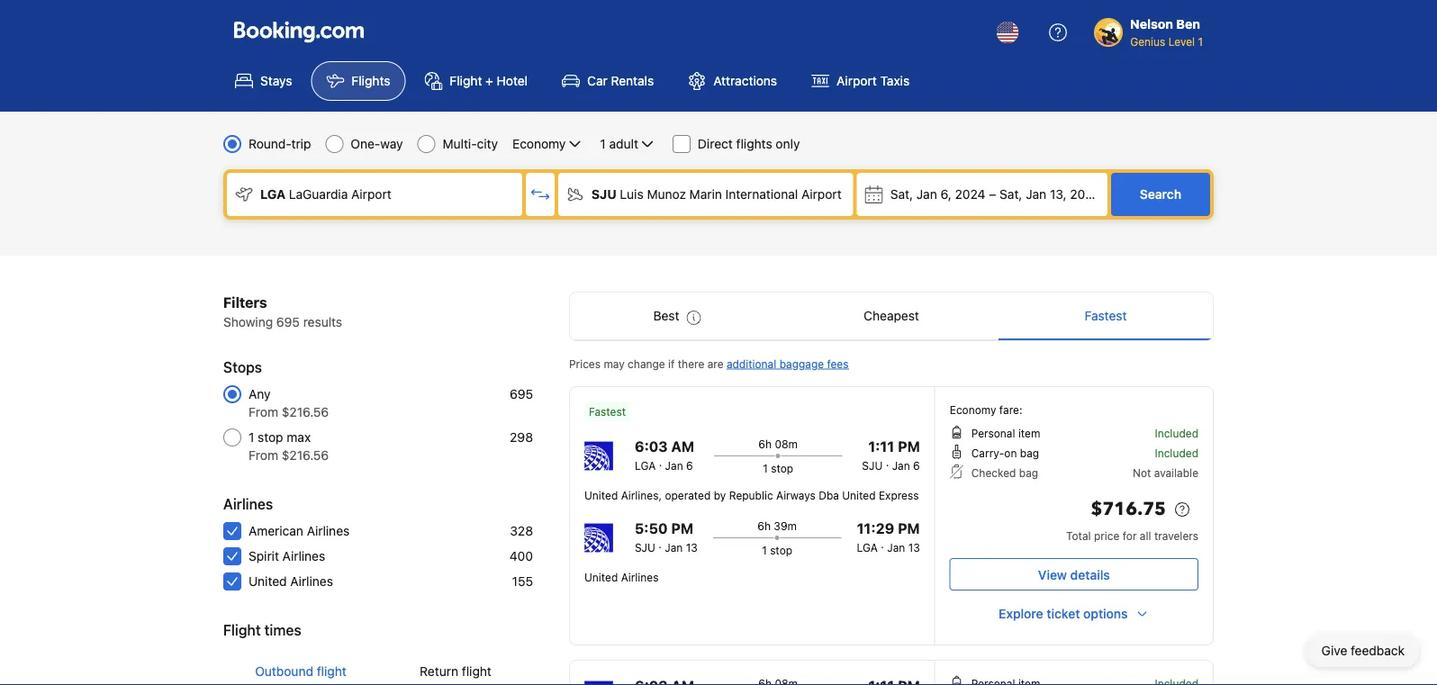 Task type: vqa. For each thing, say whether or not it's contained in the screenshot.
13H
no



Task type: describe. For each thing, give the bounding box(es) containing it.
best button
[[570, 293, 784, 339]]

airlines for 400
[[282, 549, 325, 564]]

united left airlines,
[[584, 489, 618, 502]]

$716.75 region
[[950, 495, 1198, 528]]

prices may change if there are additional baggage fees
[[569, 357, 849, 370]]

operated
[[665, 489, 711, 502]]

1:11 pm sju . jan 6
[[862, 438, 920, 472]]

flight + hotel link
[[409, 61, 543, 101]]

checked bag
[[971, 466, 1038, 479]]

2 sat, from the left
[[1000, 187, 1022, 202]]

airlines for 328
[[307, 524, 350, 538]]

+
[[486, 73, 493, 88]]

08m
[[775, 438, 798, 450]]

luis
[[620, 187, 644, 202]]

total price for all travelers
[[1066, 529, 1198, 542]]

stays
[[260, 73, 292, 88]]

6 for pm
[[913, 459, 920, 472]]

6:03
[[635, 438, 668, 455]]

298
[[510, 430, 533, 445]]

outbound flight
[[255, 664, 346, 679]]

1 down 6h 08m
[[763, 462, 768, 475]]

jan for 1:11 pm
[[892, 459, 910, 472]]

flight for outbound flight
[[317, 664, 346, 679]]

stops
[[223, 359, 262, 376]]

11:29 pm lga . jan 13
[[857, 520, 920, 554]]

marin
[[689, 187, 722, 202]]

11:29
[[857, 520, 894, 537]]

6:03 am lga . jan 6
[[635, 438, 694, 472]]

munoz
[[647, 187, 686, 202]]

economy fare:
[[950, 403, 1022, 416]]

lga for 6:03 am
[[635, 459, 656, 472]]

tab list containing best
[[570, 293, 1213, 341]]

jan left 13,
[[1026, 187, 1046, 202]]

economy for economy
[[512, 136, 566, 151]]

pm for 5:50 pm
[[671, 520, 693, 537]]

showing
[[223, 315, 273, 330]]

give feedback button
[[1307, 635, 1419, 667]]

tab list containing outbound flight
[[223, 648, 533, 685]]

$216.56 inside 1 stop max from $216.56
[[282, 448, 329, 463]]

stays link
[[220, 61, 307, 101]]

pm for 11:29 pm
[[898, 520, 920, 537]]

. for 1:11
[[886, 456, 889, 468]]

1 inside 1 stop max from $216.56
[[249, 430, 254, 445]]

400
[[509, 549, 533, 564]]

cheapest
[[864, 308, 919, 323]]

1 stop for 5:50 pm
[[762, 544, 792, 556]]

1 vertical spatial bag
[[1019, 466, 1038, 479]]

sju luis munoz marin international airport
[[591, 187, 842, 202]]

1 included from the top
[[1155, 427, 1198, 439]]

from inside any from $216.56
[[249, 405, 278, 420]]

explore ticket options button
[[950, 598, 1198, 630]]

view details button
[[950, 558, 1198, 591]]

cheapest button
[[784, 293, 999, 339]]

not
[[1133, 466, 1151, 479]]

checked
[[971, 466, 1016, 479]]

airport down one-way at left
[[351, 187, 391, 202]]

city
[[477, 136, 498, 151]]

6 for am
[[686, 459, 693, 472]]

available
[[1154, 466, 1198, 479]]

may
[[604, 357, 625, 370]]

flight for flight + hotel
[[450, 73, 482, 88]]

flight for flight times
[[223, 622, 261, 639]]

6h 08m
[[758, 438, 798, 450]]

6,
[[941, 187, 952, 202]]

rentals
[[611, 73, 654, 88]]

flight + hotel
[[450, 73, 528, 88]]

any from $216.56
[[249, 387, 329, 420]]

nelson
[[1130, 17, 1173, 32]]

personal
[[971, 427, 1015, 439]]

republic
[[729, 489, 773, 502]]

2 included from the top
[[1155, 447, 1198, 459]]

hotel
[[497, 73, 528, 88]]

return flight
[[420, 664, 492, 679]]

one-
[[351, 136, 380, 151]]

jan for 6:03 am
[[665, 459, 683, 472]]

american airlines
[[249, 524, 350, 538]]

there
[[678, 357, 704, 370]]

fastest button
[[999, 293, 1213, 339]]

personal item
[[971, 427, 1040, 439]]

direct
[[698, 136, 733, 151]]

feedback
[[1351, 643, 1405, 658]]

best image
[[687, 311, 701, 325]]

explore
[[999, 606, 1043, 621]]

$716.75
[[1091, 497, 1166, 522]]

details
[[1070, 567, 1110, 582]]

airport left "taxis"
[[837, 73, 877, 88]]

outbound flight button
[[223, 648, 378, 685]]

spirit airlines
[[249, 549, 325, 564]]

give feedback
[[1322, 643, 1405, 658]]

best
[[653, 308, 679, 323]]

1 vertical spatial fastest
[[589, 405, 626, 418]]

max
[[287, 430, 311, 445]]

1 inside the nelson ben genius level 1
[[1198, 35, 1203, 48]]

search button
[[1111, 173, 1210, 216]]

outbound
[[255, 664, 313, 679]]

0 vertical spatial bag
[[1020, 447, 1039, 459]]

international
[[725, 187, 798, 202]]

pm for 1:11 pm
[[898, 438, 920, 455]]

carry-on bag
[[971, 447, 1039, 459]]

1 sat, from the left
[[890, 187, 913, 202]]



Task type: locate. For each thing, give the bounding box(es) containing it.
. down 5:50
[[658, 538, 662, 550]]

. for 5:50
[[658, 538, 662, 550]]

lga down 6:03
[[635, 459, 656, 472]]

13 inside "5:50 pm sju . jan 13"
[[686, 541, 698, 554]]

jan inside 11:29 pm lga . jan 13
[[887, 541, 905, 554]]

stop for 6:03 am
[[771, 462, 793, 475]]

airport
[[837, 73, 877, 88], [351, 187, 391, 202], [801, 187, 842, 202]]

155
[[512, 574, 533, 589]]

lga
[[260, 187, 286, 202], [635, 459, 656, 472], [857, 541, 878, 554]]

ben
[[1176, 17, 1200, 32]]

0 horizontal spatial 695
[[276, 315, 300, 330]]

1 horizontal spatial flight
[[462, 664, 492, 679]]

13 down express at bottom right
[[908, 541, 920, 554]]

2024
[[955, 187, 986, 202], [1070, 187, 1101, 202]]

flights
[[736, 136, 772, 151]]

from
[[249, 405, 278, 420], [249, 448, 278, 463]]

6 inside 1:11 pm sju . jan 6
[[913, 459, 920, 472]]

pm right 11:29
[[898, 520, 920, 537]]

1 horizontal spatial tab list
[[570, 293, 1213, 341]]

1 horizontal spatial flight
[[450, 73, 482, 88]]

0 vertical spatial sju
[[591, 187, 617, 202]]

. down 11:29
[[881, 538, 884, 550]]

airlines
[[223, 496, 273, 513], [307, 524, 350, 538], [282, 549, 325, 564], [621, 571, 659, 583], [290, 574, 333, 589]]

jan for 5:50 pm
[[665, 541, 683, 554]]

fare:
[[999, 403, 1022, 416]]

attractions
[[713, 73, 777, 88]]

stop for 5:50 pm
[[770, 544, 792, 556]]

spirit
[[249, 549, 279, 564]]

1 $216.56 from the top
[[282, 405, 329, 420]]

by
[[714, 489, 726, 502]]

1
[[1198, 35, 1203, 48], [600, 136, 606, 151], [249, 430, 254, 445], [763, 462, 768, 475], [762, 544, 767, 556]]

0 vertical spatial from
[[249, 405, 278, 420]]

1 vertical spatial from
[[249, 448, 278, 463]]

2 horizontal spatial lga
[[857, 541, 878, 554]]

1 horizontal spatial 695
[[510, 387, 533, 402]]

0 vertical spatial included
[[1155, 427, 1198, 439]]

sju down 5:50
[[635, 541, 655, 554]]

1 13 from the left
[[686, 541, 698, 554]]

0 vertical spatial stop
[[258, 430, 283, 445]]

6 up express at bottom right
[[913, 459, 920, 472]]

express
[[879, 489, 919, 502]]

jan inside '6:03 am lga . jan 6'
[[665, 459, 683, 472]]

0 horizontal spatial lga
[[260, 187, 286, 202]]

0 vertical spatial economy
[[512, 136, 566, 151]]

1 down 6h 39m
[[762, 544, 767, 556]]

1 vertical spatial 695
[[510, 387, 533, 402]]

0 horizontal spatial flight
[[223, 622, 261, 639]]

adult
[[609, 136, 638, 151]]

stop left max
[[258, 430, 283, 445]]

1 vertical spatial 6h
[[758, 520, 771, 532]]

view details
[[1038, 567, 1110, 582]]

0 horizontal spatial sju
[[591, 187, 617, 202]]

. inside 11:29 pm lga . jan 13
[[881, 538, 884, 550]]

1 vertical spatial $216.56
[[282, 448, 329, 463]]

view
[[1038, 567, 1067, 582]]

695 up 298
[[510, 387, 533, 402]]

flight inside outbound flight button
[[317, 664, 346, 679]]

bag right on
[[1020, 447, 1039, 459]]

6 down am
[[686, 459, 693, 472]]

0 vertical spatial $216.56
[[282, 405, 329, 420]]

sat, jan 6, 2024 – sat, jan 13, 2024
[[890, 187, 1101, 202]]

1 horizontal spatial lga
[[635, 459, 656, 472]]

13 for 11:29 pm
[[908, 541, 920, 554]]

from down the any
[[249, 405, 278, 420]]

flight right outbound
[[317, 664, 346, 679]]

39m
[[774, 520, 797, 532]]

all
[[1140, 529, 1151, 542]]

not available
[[1133, 466, 1198, 479]]

taxis
[[880, 73, 910, 88]]

genius
[[1130, 35, 1165, 48]]

united right 155 at the bottom left of page
[[584, 571, 618, 583]]

for
[[1123, 529, 1137, 542]]

13 inside 11:29 pm lga . jan 13
[[908, 541, 920, 554]]

2 13 from the left
[[908, 541, 920, 554]]

explore ticket options
[[999, 606, 1128, 621]]

6h left 08m
[[758, 438, 772, 450]]

0 horizontal spatial sat,
[[890, 187, 913, 202]]

lga for 11:29 pm
[[857, 541, 878, 554]]

jan down 5:50
[[665, 541, 683, 554]]

13 for 5:50 pm
[[686, 541, 698, 554]]

0 horizontal spatial 2024
[[955, 187, 986, 202]]

0 vertical spatial 6h
[[758, 438, 772, 450]]

$216.56 down max
[[282, 448, 329, 463]]

1 vertical spatial lga
[[635, 459, 656, 472]]

airlines,
[[621, 489, 662, 502]]

am
[[671, 438, 694, 455]]

. inside '6:03 am lga . jan 6'
[[659, 456, 662, 468]]

–
[[989, 187, 996, 202]]

attractions link
[[673, 61, 793, 101]]

jan down am
[[665, 459, 683, 472]]

. down 6:03
[[659, 456, 662, 468]]

stop down 6h 08m
[[771, 462, 793, 475]]

item
[[1018, 427, 1040, 439]]

1 stop for 6:03 am
[[763, 462, 793, 475]]

jan down 11:29
[[887, 541, 905, 554]]

multi-
[[443, 136, 477, 151]]

sat, right –
[[1000, 187, 1022, 202]]

booking.com logo image
[[234, 21, 364, 43], [234, 21, 364, 43]]

2024 right 13,
[[1070, 187, 1101, 202]]

1 horizontal spatial fastest
[[1085, 308, 1127, 323]]

1 vertical spatial included
[[1155, 447, 1198, 459]]

prices
[[569, 357, 601, 370]]

economy
[[512, 136, 566, 151], [950, 403, 996, 416]]

$216.56 inside any from $216.56
[[282, 405, 329, 420]]

sat,
[[890, 187, 913, 202], [1000, 187, 1022, 202]]

6 inside '6:03 am lga . jan 6'
[[686, 459, 693, 472]]

carry-
[[971, 447, 1004, 459]]

jan inside 1:11 pm sju . jan 6
[[892, 459, 910, 472]]

lga down 11:29
[[857, 541, 878, 554]]

one-way
[[351, 136, 403, 151]]

return
[[420, 664, 458, 679]]

lga inside '6:03 am lga . jan 6'
[[635, 459, 656, 472]]

6h for am
[[758, 438, 772, 450]]

1 adult button
[[598, 133, 658, 155]]

pm inside 1:11 pm sju . jan 6
[[898, 438, 920, 455]]

airlines down american airlines
[[282, 549, 325, 564]]

1 vertical spatial economy
[[950, 403, 996, 416]]

sat, left 6,
[[890, 187, 913, 202]]

airlines down spirit airlines
[[290, 574, 333, 589]]

from down any from $216.56 at bottom
[[249, 448, 278, 463]]

pm right 1:11
[[898, 438, 920, 455]]

. for 11:29
[[881, 538, 884, 550]]

flight
[[317, 664, 346, 679], [462, 664, 492, 679]]

. inside "5:50 pm sju . jan 13"
[[658, 538, 662, 550]]

695 inside filters showing 695 results
[[276, 315, 300, 330]]

flight inside return flight button
[[462, 664, 492, 679]]

united right dba at the bottom of page
[[842, 489, 876, 502]]

pm inside 11:29 pm lga . jan 13
[[898, 520, 920, 537]]

fastest inside button
[[1085, 308, 1127, 323]]

1 horizontal spatial sat,
[[1000, 187, 1022, 202]]

ticket
[[1047, 606, 1080, 621]]

tab list
[[570, 293, 1213, 341], [223, 648, 533, 685]]

round-trip
[[249, 136, 311, 151]]

13
[[686, 541, 698, 554], [908, 541, 920, 554]]

6
[[686, 459, 693, 472], [913, 459, 920, 472]]

sju inside "5:50 pm sju . jan 13"
[[635, 541, 655, 554]]

1 adult
[[600, 136, 638, 151]]

airlines for 155
[[290, 574, 333, 589]]

6h for pm
[[758, 520, 771, 532]]

. for 6:03
[[659, 456, 662, 468]]

2 vertical spatial lga
[[857, 541, 878, 554]]

1 inside popup button
[[600, 136, 606, 151]]

sju down 1:11
[[862, 459, 883, 472]]

5:50 pm sju . jan 13
[[635, 520, 698, 554]]

sju for 1:11 pm
[[862, 459, 883, 472]]

from inside 1 stop max from $216.56
[[249, 448, 278, 463]]

only
[[776, 136, 800, 151]]

1 vertical spatial sju
[[862, 459, 883, 472]]

. down 1:11
[[886, 456, 889, 468]]

economy for economy fare:
[[950, 403, 996, 416]]

pm right 5:50
[[671, 520, 693, 537]]

change
[[628, 357, 665, 370]]

1 flight from the left
[[317, 664, 346, 679]]

united down spirit
[[249, 574, 287, 589]]

give
[[1322, 643, 1347, 658]]

lga left laguardia
[[260, 187, 286, 202]]

328
[[510, 524, 533, 538]]

airport right international
[[801, 187, 842, 202]]

american
[[249, 524, 303, 538]]

airport taxis link
[[796, 61, 925, 101]]

1 stop max from $216.56
[[249, 430, 329, 463]]

0 vertical spatial 1 stop
[[763, 462, 793, 475]]

bag down carry-on bag
[[1019, 466, 1038, 479]]

0 vertical spatial lga
[[260, 187, 286, 202]]

stop inside 1 stop max from $216.56
[[258, 430, 283, 445]]

0 horizontal spatial fastest
[[589, 405, 626, 418]]

2 6 from the left
[[913, 459, 920, 472]]

jan left 6,
[[916, 187, 937, 202]]

1 horizontal spatial united airlines
[[584, 571, 659, 583]]

1 from from the top
[[249, 405, 278, 420]]

economy right city
[[512, 136, 566, 151]]

lga inside 11:29 pm lga . jan 13
[[857, 541, 878, 554]]

1 horizontal spatial 6
[[913, 459, 920, 472]]

sju left luis
[[591, 187, 617, 202]]

additional
[[727, 357, 776, 370]]

airlines up spirit airlines
[[307, 524, 350, 538]]

dba
[[819, 489, 839, 502]]

flight left times
[[223, 622, 261, 639]]

if
[[668, 357, 675, 370]]

round-
[[249, 136, 291, 151]]

0 horizontal spatial united airlines
[[249, 574, 333, 589]]

1:11
[[868, 438, 894, 455]]

flight times
[[223, 622, 301, 639]]

stop down 6h 39m
[[770, 544, 792, 556]]

2 2024 from the left
[[1070, 187, 1101, 202]]

jan for 11:29 pm
[[887, 541, 905, 554]]

1 stop down 6h 39m
[[762, 544, 792, 556]]

airlines down "5:50 pm sju . jan 13"
[[621, 571, 659, 583]]

travelers
[[1154, 529, 1198, 542]]

best image
[[687, 311, 701, 325]]

economy up personal
[[950, 403, 996, 416]]

1 right "level"
[[1198, 35, 1203, 48]]

695 left results at left top
[[276, 315, 300, 330]]

flight for return flight
[[462, 664, 492, 679]]

1 6 from the left
[[686, 459, 693, 472]]

13 down operated
[[686, 541, 698, 554]]

united airlines, operated by republic airways dba united express
[[584, 489, 919, 502]]

direct flights only
[[698, 136, 800, 151]]

0 horizontal spatial 6
[[686, 459, 693, 472]]

sju inside 1:11 pm sju . jan 6
[[862, 459, 883, 472]]

0 vertical spatial tab list
[[570, 293, 1213, 341]]

times
[[264, 622, 301, 639]]

2024 left –
[[955, 187, 986, 202]]

2 $216.56 from the top
[[282, 448, 329, 463]]

1 horizontal spatial 2024
[[1070, 187, 1101, 202]]

lga laguardia airport
[[260, 187, 391, 202]]

trip
[[291, 136, 311, 151]]

pm inside "5:50 pm sju . jan 13"
[[671, 520, 693, 537]]

multi-city
[[443, 136, 498, 151]]

1 2024 from the left
[[955, 187, 986, 202]]

1 vertical spatial 1 stop
[[762, 544, 792, 556]]

0 horizontal spatial flight
[[317, 664, 346, 679]]

1 vertical spatial flight
[[223, 622, 261, 639]]

2 vertical spatial stop
[[770, 544, 792, 556]]

$216.56 up max
[[282, 405, 329, 420]]

0 vertical spatial 695
[[276, 315, 300, 330]]

1 horizontal spatial economy
[[950, 403, 996, 416]]

0 horizontal spatial 13
[[686, 541, 698, 554]]

6h left 39m
[[758, 520, 771, 532]]

flight left +
[[450, 73, 482, 88]]

level
[[1168, 35, 1195, 48]]

1 stop down 6h 08m
[[763, 462, 793, 475]]

1 horizontal spatial sju
[[635, 541, 655, 554]]

2 vertical spatial sju
[[635, 541, 655, 554]]

2 horizontal spatial sju
[[862, 459, 883, 472]]

sju for 5:50 pm
[[635, 541, 655, 554]]

jan down 1:11
[[892, 459, 910, 472]]

0 vertical spatial fastest
[[1085, 308, 1127, 323]]

0 horizontal spatial economy
[[512, 136, 566, 151]]

options
[[1083, 606, 1128, 621]]

1 horizontal spatial 13
[[908, 541, 920, 554]]

. inside 1:11 pm sju . jan 6
[[886, 456, 889, 468]]

united airlines down 5:50
[[584, 571, 659, 583]]

0 horizontal spatial tab list
[[223, 648, 533, 685]]

1 down the any
[[249, 430, 254, 445]]

2 from from the top
[[249, 448, 278, 463]]

2 flight from the left
[[462, 664, 492, 679]]

any
[[249, 387, 271, 402]]

united airlines down spirit airlines
[[249, 574, 333, 589]]

1 vertical spatial tab list
[[223, 648, 533, 685]]

1 left adult
[[600, 136, 606, 151]]

baggage
[[779, 357, 824, 370]]

fees
[[827, 357, 849, 370]]

filters showing 695 results
[[223, 294, 342, 330]]

0 vertical spatial flight
[[450, 73, 482, 88]]

5:50
[[635, 520, 668, 537]]

jan inside "5:50 pm sju . jan 13"
[[665, 541, 683, 554]]

airlines up american
[[223, 496, 273, 513]]

flight
[[450, 73, 482, 88], [223, 622, 261, 639]]

flight right the return
[[462, 664, 492, 679]]

1 vertical spatial stop
[[771, 462, 793, 475]]

1 stop
[[763, 462, 793, 475], [762, 544, 792, 556]]



